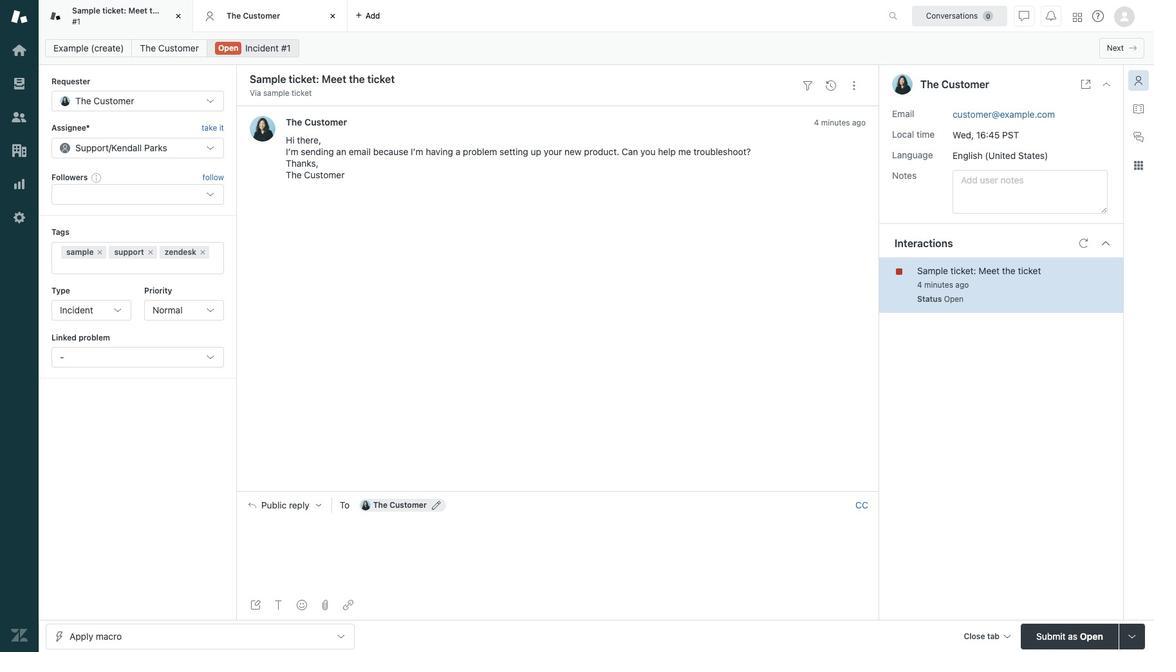 Task type: vqa. For each thing, say whether or not it's contained in the screenshot.
Meet inside the Sample Ticket: Meet The Ticket 4 Minutes Ago Status Open
yes



Task type: describe. For each thing, give the bounding box(es) containing it.
the up hi
[[286, 117, 302, 128]]

conversations
[[927, 11, 978, 20]]

close
[[964, 631, 986, 641]]

as
[[1069, 631, 1078, 642]]

the inside requester element
[[75, 96, 91, 107]]

customer left edit user image
[[390, 501, 427, 510]]

customer@example.com image
[[361, 501, 371, 511]]

macro
[[96, 631, 122, 642]]

local time
[[893, 129, 935, 139]]

add link (cmd k) image
[[343, 600, 354, 611]]

incident button
[[52, 300, 131, 321]]

your
[[544, 146, 562, 157]]

4 minutes ago
[[814, 118, 866, 128]]

the customer right customer@example.com icon
[[373, 501, 427, 510]]

linked problem element
[[52, 347, 224, 368]]

add attachment image
[[320, 600, 330, 611]]

the right customer@example.com icon
[[373, 501, 388, 510]]

/
[[109, 142, 111, 153]]

status
[[918, 294, 942, 304]]

customer inside requester element
[[94, 96, 134, 107]]

notifications image
[[1047, 11, 1057, 21]]

ticket actions image
[[849, 80, 860, 91]]

apply macro
[[70, 631, 122, 642]]

sample ticket: meet the ticket 4 minutes ago status open
[[918, 265, 1042, 304]]

assignee*
[[52, 123, 90, 133]]

interactions
[[895, 237, 954, 249]]

it
[[219, 123, 224, 133]]

normal button
[[144, 300, 224, 321]]

sample for sample ticket: meet the ticket #1
[[72, 6, 100, 16]]

meet for sample ticket: meet the ticket 4 minutes ago status open
[[979, 265, 1000, 276]]

priority
[[144, 286, 172, 295]]

get started image
[[11, 42, 28, 59]]

filter image
[[803, 80, 813, 91]]

1 horizontal spatial close image
[[1102, 79, 1112, 90]]

draft mode image
[[251, 600, 261, 611]]

states)
[[1019, 150, 1049, 161]]

tags
[[52, 227, 69, 237]]

displays possible ticket submission types image
[[1128, 631, 1138, 642]]

1 i'm from the left
[[286, 146, 299, 157]]

open inside sample ticket: meet the ticket 4 minutes ago status open
[[945, 294, 964, 304]]

reporting image
[[11, 176, 28, 193]]

1 vertical spatial problem
[[79, 333, 110, 343]]

apps image
[[1134, 160, 1144, 171]]

edit user image
[[432, 501, 441, 510]]

setting
[[500, 146, 529, 157]]

example
[[53, 43, 89, 53]]

take it button
[[202, 122, 224, 135]]

sending
[[301, 146, 334, 157]]

zendesk products image
[[1074, 13, 1083, 22]]

2 vertical spatial open
[[1081, 631, 1104, 642]]

minutes inside sample ticket: meet the ticket 4 minutes ago status open
[[925, 280, 954, 290]]

hide composer image
[[553, 486, 563, 497]]

because
[[373, 146, 409, 157]]

english (united states)
[[953, 150, 1049, 161]]

4 inside sample ticket: meet the ticket 4 minutes ago status open
[[918, 280, 923, 290]]

via sample ticket
[[250, 88, 312, 98]]

zendesk
[[165, 247, 196, 257]]

local
[[893, 129, 915, 139]]

example (create) button
[[45, 39, 132, 57]]

0 vertical spatial ago
[[853, 118, 866, 128]]

insert emojis image
[[297, 600, 307, 611]]

requester element
[[52, 91, 224, 112]]

incident #1
[[245, 43, 291, 53]]

1 horizontal spatial ticket
[[292, 88, 312, 98]]

the inside tab
[[227, 11, 241, 20]]

ticket for sample ticket: meet the ticket #1
[[164, 6, 185, 16]]

parks
[[144, 142, 167, 153]]

cc
[[856, 500, 869, 511]]

notes
[[893, 170, 917, 181]]

via
[[250, 88, 261, 98]]

ticket: for sample ticket: meet the ticket #1
[[102, 6, 126, 16]]

close tab
[[964, 631, 1000, 641]]

email
[[349, 146, 371, 157]]

incident for incident
[[60, 305, 93, 316]]

incident for incident #1
[[245, 43, 279, 53]]

-
[[60, 352, 64, 363]]

email
[[893, 108, 915, 119]]

zendesk image
[[11, 627, 28, 644]]

zendesk support image
[[11, 8, 28, 25]]

problem inside "hi there, i'm sending an email because i'm having a problem setting up your new product. can you help me troubleshoot? thanks, the customer"
[[463, 146, 497, 157]]

type
[[52, 286, 70, 295]]

1 vertical spatial the customer link
[[286, 117, 347, 128]]

an
[[336, 146, 346, 157]]

remove image
[[147, 248, 154, 256]]

wed,
[[953, 129, 974, 140]]

the customer inside tab
[[227, 11, 280, 20]]

close tab button
[[959, 624, 1016, 651]]



Task type: locate. For each thing, give the bounding box(es) containing it.
incident down type
[[60, 305, 93, 316]]

#1 up example
[[72, 16, 81, 26]]

troubleshoot?
[[694, 146, 751, 157]]

get help image
[[1093, 10, 1105, 22]]

0 vertical spatial minutes
[[822, 118, 851, 128]]

kendall
[[111, 142, 142, 153]]

0 horizontal spatial remove image
[[96, 248, 104, 256]]

close image
[[172, 10, 185, 23]]

there,
[[297, 135, 321, 146]]

avatar image
[[250, 116, 276, 142]]

2 horizontal spatial ticket
[[1019, 265, 1042, 276]]

0 horizontal spatial the customer link
[[132, 39, 207, 57]]

follow button
[[203, 172, 224, 184]]

requester
[[52, 77, 90, 86]]

support / kendall parks
[[75, 142, 167, 153]]

followers element
[[52, 184, 224, 205]]

ticket: up '(create)'
[[102, 6, 126, 16]]

incident inside secondary 'element'
[[245, 43, 279, 53]]

open inside secondary 'element'
[[218, 43, 238, 53]]

tabs tab list
[[39, 0, 876, 32]]

events image
[[826, 80, 837, 91]]

1 vertical spatial ago
[[956, 280, 969, 290]]

the customer down close image
[[140, 43, 199, 53]]

Add user notes text field
[[953, 170, 1108, 214]]

the inside sample ticket: meet the ticket #1
[[150, 6, 162, 16]]

0 vertical spatial meet
[[128, 6, 148, 16]]

ticket: inside sample ticket: meet the ticket 4 minutes ago status open
[[951, 265, 977, 276]]

Subject field
[[247, 71, 794, 87]]

organizations image
[[11, 142, 28, 159]]

customer context image
[[1134, 75, 1144, 86]]

1 vertical spatial open
[[945, 294, 964, 304]]

16:45
[[977, 129, 1000, 140]]

#1 down the customer tab
[[281, 43, 291, 53]]

add
[[366, 11, 380, 20]]

the right close image
[[227, 11, 241, 20]]

1 vertical spatial minutes
[[925, 280, 954, 290]]

me
[[679, 146, 691, 157]]

0 horizontal spatial open
[[218, 43, 238, 53]]

sample for sample ticket: meet the ticket 4 minutes ago status open
[[918, 265, 949, 276]]

normal
[[153, 305, 183, 316]]

customer up the /
[[94, 96, 134, 107]]

close image inside the customer tab
[[327, 10, 339, 23]]

the
[[150, 6, 162, 16], [1003, 265, 1016, 276]]

incident inside popup button
[[60, 305, 93, 316]]

having
[[426, 146, 453, 157]]

the down sample ticket: meet the ticket #1
[[140, 43, 156, 53]]

the customer
[[227, 11, 280, 20], [140, 43, 199, 53], [921, 79, 990, 90], [75, 96, 134, 107], [286, 117, 347, 128], [373, 501, 427, 510]]

the customer link down close image
[[132, 39, 207, 57]]

#1 inside secondary 'element'
[[281, 43, 291, 53]]

secondary element
[[39, 35, 1155, 61]]

english
[[953, 150, 983, 161]]

view more details image
[[1081, 79, 1092, 90]]

open right as
[[1081, 631, 1104, 642]]

0 vertical spatial incident
[[245, 43, 279, 53]]

0 vertical spatial sample
[[263, 88, 290, 98]]

admin image
[[11, 209, 28, 226]]

i'm
[[286, 146, 299, 157], [411, 146, 424, 157]]

close image right view more details image
[[1102, 79, 1112, 90]]

public
[[261, 501, 287, 511]]

(united
[[986, 150, 1016, 161]]

the customer link up there,
[[286, 117, 347, 128]]

1 vertical spatial sample
[[66, 247, 94, 257]]

1 vertical spatial 4
[[918, 280, 923, 290]]

ticket inside sample ticket: meet the ticket 4 minutes ago status open
[[1019, 265, 1042, 276]]

language
[[893, 149, 934, 160]]

0 vertical spatial ticket
[[164, 6, 185, 16]]

linked
[[52, 333, 77, 343]]

meet inside sample ticket: meet the ticket 4 minutes ago status open
[[979, 265, 1000, 276]]

the customer up wed,
[[921, 79, 990, 90]]

customer
[[243, 11, 280, 20], [158, 43, 199, 53], [942, 79, 990, 90], [94, 96, 134, 107], [305, 117, 347, 128], [304, 170, 345, 181], [390, 501, 427, 510]]

the customer link inside secondary 'element'
[[132, 39, 207, 57]]

0 vertical spatial the
[[150, 6, 162, 16]]

tab containing sample ticket: meet the ticket
[[39, 0, 193, 32]]

followers
[[52, 172, 88, 182]]

remove image for sample
[[96, 248, 104, 256]]

hi there, i'm sending an email because i'm having a problem setting up your new product. can you help me troubleshoot? thanks, the customer
[[286, 135, 751, 181]]

the customer up "incident #1"
[[227, 11, 280, 20]]

ticket: up 4 minutes ago text box
[[951, 265, 977, 276]]

open
[[218, 43, 238, 53], [945, 294, 964, 304], [1081, 631, 1104, 642]]

1 vertical spatial ticket
[[292, 88, 312, 98]]

1 vertical spatial the
[[1003, 265, 1016, 276]]

the right user icon
[[921, 79, 939, 90]]

1 horizontal spatial problem
[[463, 146, 497, 157]]

close image
[[327, 10, 339, 23], [1102, 79, 1112, 90]]

customer down close image
[[158, 43, 199, 53]]

tab
[[988, 631, 1000, 641]]

remove image left 'support'
[[96, 248, 104, 256]]

thanks,
[[286, 158, 319, 169]]

customer up customer@example.com
[[942, 79, 990, 90]]

pst
[[1003, 129, 1020, 140]]

a
[[456, 146, 461, 157]]

ticket: for sample ticket: meet the ticket 4 minutes ago status open
[[951, 265, 977, 276]]

support
[[114, 247, 144, 257]]

public reply
[[261, 501, 310, 511]]

sample up example (create)
[[72, 6, 100, 16]]

0 horizontal spatial i'm
[[286, 146, 299, 157]]

meet inside sample ticket: meet the ticket #1
[[128, 6, 148, 16]]

sample right "via"
[[263, 88, 290, 98]]

linked problem
[[52, 333, 110, 343]]

sample down tags
[[66, 247, 94, 257]]

2 vertical spatial ticket
[[1019, 265, 1042, 276]]

the inside "hi there, i'm sending an email because i'm having a problem setting up your new product. can you help me troubleshoot? thanks, the customer"
[[286, 170, 302, 181]]

apply
[[70, 631, 93, 642]]

the customer link
[[132, 39, 207, 57], [286, 117, 347, 128]]

customers image
[[11, 109, 28, 126]]

info on adding followers image
[[92, 173, 102, 183]]

ticket: inside sample ticket: meet the ticket #1
[[102, 6, 126, 16]]

help
[[658, 146, 676, 157]]

ticket inside sample ticket: meet the ticket #1
[[164, 6, 185, 16]]

1 horizontal spatial ago
[[956, 280, 969, 290]]

close image left add dropdown button
[[327, 10, 339, 23]]

sample ticket: meet the ticket #1
[[72, 6, 185, 26]]

the customer inside requester element
[[75, 96, 134, 107]]

knowledge image
[[1134, 104, 1144, 114]]

1 horizontal spatial meet
[[979, 265, 1000, 276]]

1 vertical spatial incident
[[60, 305, 93, 316]]

1 horizontal spatial remove image
[[199, 248, 207, 256]]

cc button
[[856, 500, 869, 512]]

next button
[[1100, 38, 1145, 59]]

1 remove image from the left
[[96, 248, 104, 256]]

0 horizontal spatial ago
[[853, 118, 866, 128]]

the down thanks,
[[286, 170, 302, 181]]

4
[[814, 118, 819, 128], [918, 280, 923, 290]]

remove image
[[96, 248, 104, 256], [199, 248, 207, 256]]

next
[[1108, 43, 1124, 53]]

incident down the customer tab
[[245, 43, 279, 53]]

minutes down events icon
[[822, 118, 851, 128]]

assignee* element
[[52, 138, 224, 158]]

2 i'm from the left
[[411, 146, 424, 157]]

1 vertical spatial close image
[[1102, 79, 1112, 90]]

problem down incident popup button
[[79, 333, 110, 343]]

1 horizontal spatial i'm
[[411, 146, 424, 157]]

i'm left "having"
[[411, 146, 424, 157]]

hi
[[286, 135, 295, 146]]

0 horizontal spatial ticket
[[164, 6, 185, 16]]

the customer down requester
[[75, 96, 134, 107]]

1 vertical spatial meet
[[979, 265, 1000, 276]]

the customer tab
[[193, 0, 348, 32]]

button displays agent's chat status as invisible. image
[[1019, 11, 1030, 21]]

(create)
[[91, 43, 124, 53]]

0 vertical spatial 4
[[814, 118, 819, 128]]

ticket for sample ticket: meet the ticket 4 minutes ago status open
[[1019, 265, 1042, 276]]

ago inside sample ticket: meet the ticket 4 minutes ago status open
[[956, 280, 969, 290]]

problem right a
[[463, 146, 497, 157]]

open down 4 minutes ago text box
[[945, 294, 964, 304]]

0 vertical spatial #1
[[72, 16, 81, 26]]

the down requester
[[75, 96, 91, 107]]

4 minutes ago text field
[[918, 280, 969, 290]]

ticket:
[[102, 6, 126, 16], [951, 265, 977, 276]]

wed, 16:45 pst
[[953, 129, 1020, 140]]

problem
[[463, 146, 497, 157], [79, 333, 110, 343]]

public reply button
[[237, 492, 332, 519]]

0 horizontal spatial sample
[[72, 6, 100, 16]]

user image
[[893, 74, 913, 95]]

0 horizontal spatial incident
[[60, 305, 93, 316]]

views image
[[11, 75, 28, 92]]

reply
[[289, 501, 310, 511]]

1 vertical spatial ticket:
[[951, 265, 977, 276]]

0 horizontal spatial minutes
[[822, 118, 851, 128]]

1 vertical spatial #1
[[281, 43, 291, 53]]

new
[[565, 146, 582, 157]]

submit
[[1037, 631, 1066, 642]]

1 horizontal spatial open
[[945, 294, 964, 304]]

the for sample ticket: meet the ticket #1
[[150, 6, 162, 16]]

follow
[[203, 173, 224, 182]]

customer up "incident #1"
[[243, 11, 280, 20]]

take it
[[202, 123, 224, 133]]

1 horizontal spatial sample
[[263, 88, 290, 98]]

to
[[340, 500, 350, 511]]

ticket
[[164, 6, 185, 16], [292, 88, 312, 98], [1019, 265, 1042, 276]]

up
[[531, 146, 542, 157]]

0 horizontal spatial close image
[[327, 10, 339, 23]]

0 horizontal spatial problem
[[79, 333, 110, 343]]

sample inside sample ticket: meet the ticket 4 minutes ago status open
[[918, 265, 949, 276]]

0 horizontal spatial #1
[[72, 16, 81, 26]]

incident
[[245, 43, 279, 53], [60, 305, 93, 316]]

0 horizontal spatial 4
[[814, 118, 819, 128]]

#1 inside sample ticket: meet the ticket #1
[[72, 16, 81, 26]]

example (create)
[[53, 43, 124, 53]]

you
[[641, 146, 656, 157]]

0 vertical spatial problem
[[463, 146, 497, 157]]

2 horizontal spatial open
[[1081, 631, 1104, 642]]

0 vertical spatial ticket:
[[102, 6, 126, 16]]

customer inside tab
[[243, 11, 280, 20]]

can
[[622, 146, 638, 157]]

#1
[[72, 16, 81, 26], [281, 43, 291, 53]]

0 vertical spatial open
[[218, 43, 238, 53]]

remove image for zendesk
[[199, 248, 207, 256]]

submit as open
[[1037, 631, 1104, 642]]

0 vertical spatial the customer link
[[132, 39, 207, 57]]

1 horizontal spatial incident
[[245, 43, 279, 53]]

conversations button
[[913, 5, 1008, 26]]

sample inside sample ticket: meet the ticket #1
[[72, 6, 100, 16]]

meet for sample ticket: meet the ticket #1
[[128, 6, 148, 16]]

tab
[[39, 0, 193, 32]]

the customer inside secondary 'element'
[[140, 43, 199, 53]]

1 vertical spatial sample
[[918, 265, 949, 276]]

i'm down hi
[[286, 146, 299, 157]]

minutes
[[822, 118, 851, 128], [925, 280, 954, 290]]

the inside secondary 'element'
[[140, 43, 156, 53]]

sample up 4 minutes ago text box
[[918, 265, 949, 276]]

take
[[202, 123, 217, 133]]

1 horizontal spatial ticket:
[[951, 265, 977, 276]]

the
[[227, 11, 241, 20], [140, 43, 156, 53], [921, 79, 939, 90], [75, 96, 91, 107], [286, 117, 302, 128], [286, 170, 302, 181], [373, 501, 388, 510]]

1 horizontal spatial 4
[[918, 280, 923, 290]]

0 vertical spatial sample
[[72, 6, 100, 16]]

0 horizontal spatial meet
[[128, 6, 148, 16]]

support
[[75, 142, 109, 153]]

main element
[[0, 0, 39, 652]]

the inside sample ticket: meet the ticket 4 minutes ago status open
[[1003, 265, 1016, 276]]

2 remove image from the left
[[199, 248, 207, 256]]

1 horizontal spatial the customer link
[[286, 117, 347, 128]]

0 horizontal spatial the
[[150, 6, 162, 16]]

customer inside "hi there, i'm sending an email because i'm having a problem setting up your new product. can you help me troubleshoot? thanks, the customer"
[[304, 170, 345, 181]]

product.
[[584, 146, 620, 157]]

time
[[917, 129, 935, 139]]

customer inside secondary 'element'
[[158, 43, 199, 53]]

customer up there,
[[305, 117, 347, 128]]

ago
[[853, 118, 866, 128], [956, 280, 969, 290]]

4 minutes ago text field
[[814, 118, 866, 128]]

1 horizontal spatial #1
[[281, 43, 291, 53]]

minutes up status
[[925, 280, 954, 290]]

customer@example.com
[[953, 109, 1056, 119]]

the customer up there,
[[286, 117, 347, 128]]

add button
[[348, 0, 388, 32]]

0 horizontal spatial sample
[[66, 247, 94, 257]]

1 horizontal spatial the
[[1003, 265, 1016, 276]]

open left "incident #1"
[[218, 43, 238, 53]]

1 horizontal spatial minutes
[[925, 280, 954, 290]]

sample
[[72, 6, 100, 16], [918, 265, 949, 276]]

0 vertical spatial close image
[[327, 10, 339, 23]]

the for sample ticket: meet the ticket 4 minutes ago status open
[[1003, 265, 1016, 276]]

customer down 'sending'
[[304, 170, 345, 181]]

1 horizontal spatial sample
[[918, 265, 949, 276]]

0 horizontal spatial ticket:
[[102, 6, 126, 16]]

format text image
[[274, 600, 284, 611]]

remove image right zendesk
[[199, 248, 207, 256]]



